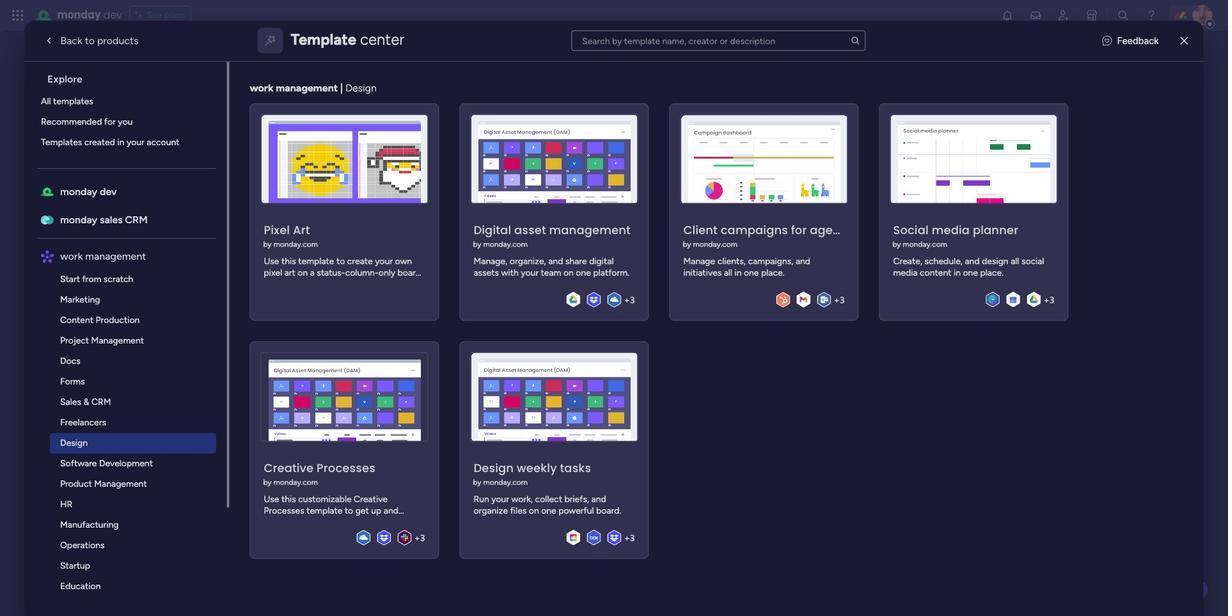 Task type: describe. For each thing, give the bounding box(es) containing it.
production
[[96, 314, 140, 325]]

work,
[[512, 494, 533, 505]]

monday.com inside social media planner by monday.com
[[903, 240, 948, 249]]

center
[[360, 30, 404, 48]]

feedback link
[[1103, 33, 1159, 48]]

sales & crm
[[60, 396, 111, 407]]

work management
[[60, 250, 146, 262]]

in inside manage clients, campaigns, and initiatives all in one place.
[[735, 267, 742, 278]]

3 for creative processes
[[420, 533, 425, 543]]

your inside use this template to create your own pixel art on a status-column-only board, with every label color there is.
[[375, 256, 393, 267]]

+ for creative processes
[[415, 533, 420, 543]]

freelancers
[[60, 417, 106, 427]]

in inside create, schedule, and design all social media content in one place.
[[954, 267, 961, 278]]

clients,
[[718, 256, 746, 267]]

tasks
[[560, 460, 591, 476]]

one inside manage clients, campaigns, and initiatives all in one place.
[[744, 267, 759, 278]]

planner
[[973, 222, 1019, 238]]

work management | design
[[250, 81, 377, 93]]

with inside use this template to create your own pixel art on a status-column-only board, with every label color there is.
[[264, 279, 281, 290]]

content
[[920, 267, 952, 278]]

monday marketplace image
[[1086, 9, 1099, 22]]

back to products button
[[32, 28, 149, 53]]

by inside social media planner by monday.com
[[893, 240, 901, 249]]

template
[[298, 256, 334, 267]]

color
[[329, 279, 349, 290]]

by inside the creative processes by monday.com
[[263, 478, 272, 487]]

management inside digital asset management by monday.com
[[549, 222, 631, 238]]

with inside "manage, organize, and share digital assets with your team on one platform."
[[501, 267, 519, 278]]

for inside explore element
[[104, 116, 116, 127]]

is.
[[374, 279, 383, 290]]

digital
[[474, 222, 511, 238]]

james peterson image
[[1193, 5, 1213, 26]]

label
[[308, 279, 326, 290]]

place. inside manage clients, campaigns, and initiatives all in one place.
[[761, 267, 785, 278]]

select product image
[[12, 9, 24, 22]]

+ for design weekly tasks
[[625, 533, 630, 543]]

column-
[[345, 267, 379, 278]]

by inside "client campaigns for agencies by monday.com"
[[683, 240, 692, 249]]

monday.com inside digital asset management by monday.com
[[484, 240, 528, 249]]

to inside button
[[85, 34, 95, 46]]

client
[[684, 222, 718, 238]]

template
[[291, 30, 356, 48]]

monday.com inside design weekly tasks by monday.com
[[484, 478, 528, 487]]

a
[[310, 267, 315, 278]]

manufacturing
[[60, 519, 119, 530]]

agencies
[[810, 222, 864, 238]]

monday sales crm
[[60, 213, 148, 225]]

invite members image
[[1058, 9, 1071, 22]]

pixel
[[264, 222, 290, 238]]

initiatives
[[684, 267, 722, 278]]

v2 user feedback image
[[1103, 33, 1113, 48]]

start from scratch
[[60, 273, 134, 284]]

from
[[82, 273, 102, 284]]

team
[[541, 267, 562, 278]]

share
[[566, 256, 587, 267]]

content production
[[60, 314, 140, 325]]

recommended for you
[[41, 116, 133, 127]]

work management templates element
[[37, 269, 227, 616]]

update feed image
[[1030, 9, 1042, 22]]

+ 3 for client campaigns for agencies
[[835, 294, 845, 305]]

design weekly tasks by monday.com
[[473, 460, 591, 487]]

see
[[147, 10, 162, 20]]

management for work management | design
[[276, 81, 338, 93]]

by inside pixel art by monday.com
[[263, 240, 272, 249]]

on for asset
[[564, 267, 574, 278]]

+ for digital asset management
[[625, 294, 630, 305]]

content
[[60, 314, 94, 325]]

social
[[894, 222, 929, 238]]

+ 3 for design weekly tasks
[[625, 533, 635, 543]]

digital asset management by monday.com
[[473, 222, 631, 249]]

see plans button
[[130, 6, 191, 25]]

software
[[60, 458, 97, 468]]

forms
[[60, 376, 85, 387]]

and inside "manage, organize, and share digital assets with your team on one platform."
[[549, 256, 563, 267]]

this
[[282, 256, 296, 267]]

campaigns
[[721, 222, 788, 238]]

sales
[[60, 396, 82, 407]]

marketing
[[60, 294, 100, 305]]

startup
[[60, 560, 91, 571]]

templates created in your account
[[41, 136, 180, 147]]

crm for monday sales crm
[[125, 213, 148, 225]]

run your work, collect briefs, and organize files on one powerful board.
[[474, 494, 622, 516]]

use
[[264, 256, 279, 267]]

organize,
[[510, 256, 546, 267]]

created
[[85, 136, 115, 147]]

collect
[[535, 494, 563, 505]]

explore element
[[37, 91, 227, 152]]

project
[[60, 335, 89, 346]]

monday for monday sales crm
[[60, 213, 98, 225]]

account
[[147, 136, 180, 147]]

development
[[99, 458, 153, 468]]

notifications image
[[1002, 9, 1014, 22]]

sales
[[100, 213, 123, 225]]

manage,
[[474, 256, 508, 267]]

design
[[982, 256, 1009, 267]]

asset
[[515, 222, 546, 238]]

hr
[[60, 499, 73, 509]]

pixel
[[264, 267, 282, 278]]

all
[[41, 95, 51, 106]]

design for design weekly tasks by monday.com
[[474, 460, 514, 476]]

product
[[60, 478, 92, 489]]

project management
[[60, 335, 144, 346]]

by inside digital asset management by monday.com
[[473, 240, 482, 249]]

create
[[347, 256, 373, 267]]

briefs,
[[565, 494, 589, 505]]

management for project management
[[92, 335, 144, 346]]

creative processes by monday.com
[[263, 460, 376, 487]]

help image
[[1146, 9, 1158, 22]]

Search by template name, creator or description search field
[[572, 30, 866, 51]]

work for work management | design
[[250, 81, 274, 93]]

to inside use this template to create your own pixel art on a status-column-only board, with every label color there is.
[[337, 256, 345, 267]]

1 vertical spatial monday dev
[[60, 185, 117, 197]]

media inside create, schedule, and design all social media content in one place.
[[894, 267, 918, 278]]

monday for monday dev
[[60, 185, 98, 197]]

software development
[[60, 458, 153, 468]]

all inside create, schedule, and design all social media content in one place.
[[1011, 256, 1020, 267]]



Task type: locate. For each thing, give the bounding box(es) containing it.
and left design
[[965, 256, 980, 267]]

0 horizontal spatial design
[[60, 437, 88, 448]]

powerful
[[559, 505, 594, 516]]

0 vertical spatial with
[[501, 267, 519, 278]]

every
[[284, 279, 306, 290]]

campaigns,
[[748, 256, 794, 267]]

organize
[[474, 505, 508, 516]]

list box
[[30, 61, 229, 616]]

media up schedule,
[[932, 222, 970, 238]]

one inside "manage, organize, and share digital assets with your team on one platform."
[[576, 267, 591, 278]]

1 vertical spatial management
[[549, 222, 631, 238]]

your up 'only'
[[375, 256, 393, 267]]

media
[[932, 222, 970, 238], [894, 267, 918, 278]]

1 horizontal spatial design
[[346, 81, 377, 93]]

1 horizontal spatial place.
[[981, 267, 1004, 278]]

one inside create, schedule, and design all social media content in one place.
[[963, 267, 979, 278]]

dev up products
[[103, 8, 122, 22]]

social media planner by monday.com
[[893, 222, 1019, 249]]

own
[[395, 256, 412, 267]]

pixel art by monday.com
[[263, 222, 318, 249]]

on for art
[[298, 267, 308, 278]]

for left you
[[104, 116, 116, 127]]

0 vertical spatial management
[[276, 81, 338, 93]]

in
[[118, 136, 125, 147], [735, 267, 742, 278], [954, 267, 961, 278]]

and up team
[[549, 256, 563, 267]]

with down organize,
[[501, 267, 519, 278]]

in inside explore element
[[118, 136, 125, 147]]

and inside run your work, collect briefs, and organize files on one powerful board.
[[592, 494, 606, 505]]

0 vertical spatial crm
[[125, 213, 148, 225]]

product management
[[60, 478, 147, 489]]

feedback
[[1118, 35, 1159, 46]]

1 vertical spatial with
[[264, 279, 281, 290]]

None search field
[[572, 30, 866, 51]]

work
[[250, 81, 274, 93], [60, 250, 83, 262]]

design inside design weekly tasks by monday.com
[[474, 460, 514, 476]]

place. down design
[[981, 267, 1004, 278]]

for left agencies
[[791, 222, 807, 238]]

monday dev
[[57, 8, 122, 22], [60, 185, 117, 197]]

by down social on the top of the page
[[893, 240, 901, 249]]

social
[[1022, 256, 1045, 267]]

by down client
[[683, 240, 692, 249]]

one down share
[[576, 267, 591, 278]]

your inside "manage, organize, and share digital assets with your team on one platform."
[[521, 267, 539, 278]]

monday.com down the creative
[[274, 478, 318, 487]]

1 vertical spatial work
[[60, 250, 83, 262]]

1 horizontal spatial in
[[735, 267, 742, 278]]

0 horizontal spatial for
[[104, 116, 116, 127]]

and up board. on the bottom of the page
[[592, 494, 606, 505]]

create, schedule, and design all social media content in one place.
[[894, 256, 1045, 278]]

monday.com
[[274, 240, 318, 249], [484, 240, 528, 249], [693, 240, 738, 249], [903, 240, 948, 249], [274, 478, 318, 487], [484, 478, 528, 487]]

design right |
[[346, 81, 377, 93]]

one right content
[[963, 267, 979, 278]]

and
[[549, 256, 563, 267], [796, 256, 811, 267], [965, 256, 980, 267], [592, 494, 606, 505]]

run
[[474, 494, 489, 505]]

1 vertical spatial dev
[[100, 185, 117, 197]]

weekly
[[517, 460, 557, 476]]

see plans
[[147, 10, 186, 20]]

design up software
[[60, 437, 88, 448]]

monday up back
[[57, 8, 101, 22]]

monday up monday sales crm at the top left of page
[[60, 185, 98, 197]]

board.
[[596, 505, 622, 516]]

1 horizontal spatial with
[[501, 267, 519, 278]]

2 vertical spatial management
[[86, 250, 146, 262]]

design
[[346, 81, 377, 93], [60, 437, 88, 448], [474, 460, 514, 476]]

0 vertical spatial monday
[[57, 8, 101, 22]]

status-
[[317, 267, 345, 278]]

monday.com down digital
[[484, 240, 528, 249]]

1 vertical spatial crm
[[92, 396, 111, 407]]

your inside run your work, collect briefs, and organize files on one powerful board.
[[492, 494, 509, 505]]

3 for client campaigns for agencies
[[840, 294, 845, 305]]

0 horizontal spatial on
[[298, 267, 308, 278]]

art
[[285, 267, 296, 278]]

only
[[379, 267, 396, 278]]

to right back
[[85, 34, 95, 46]]

1 vertical spatial monday
[[60, 185, 98, 197]]

1 horizontal spatial work
[[250, 81, 274, 93]]

for
[[104, 116, 116, 127], [791, 222, 807, 238]]

management up scratch
[[86, 250, 146, 262]]

docs
[[60, 355, 81, 366]]

education
[[60, 580, 101, 591]]

by down digital
[[473, 240, 482, 249]]

work for work management
[[60, 250, 83, 262]]

place. inside create, schedule, and design all social media content in one place.
[[981, 267, 1004, 278]]

there
[[351, 279, 372, 290]]

close image
[[1181, 36, 1189, 45]]

all down clients,
[[724, 267, 733, 278]]

by
[[263, 240, 272, 249], [473, 240, 482, 249], [683, 240, 692, 249], [893, 240, 901, 249], [263, 478, 272, 487], [473, 478, 482, 487]]

+ 3 for creative processes
[[415, 533, 425, 543]]

3 for design weekly tasks
[[630, 533, 635, 543]]

recommended
[[41, 116, 102, 127]]

1 horizontal spatial on
[[529, 505, 539, 516]]

1 horizontal spatial for
[[791, 222, 807, 238]]

1 vertical spatial for
[[791, 222, 807, 238]]

your up the "organize"
[[492, 494, 509, 505]]

management down production on the left of page
[[92, 335, 144, 346]]

by inside design weekly tasks by monday.com
[[473, 478, 482, 487]]

monday.com down client
[[693, 240, 738, 249]]

one
[[576, 267, 591, 278], [744, 267, 759, 278], [963, 267, 979, 278], [541, 505, 557, 516]]

art
[[293, 222, 310, 238]]

on down share
[[564, 267, 574, 278]]

0 vertical spatial work
[[250, 81, 274, 93]]

by up run
[[473, 478, 482, 487]]

templates
[[53, 95, 94, 106]]

on inside run your work, collect briefs, and organize files on one powerful board.
[[529, 505, 539, 516]]

crm
[[125, 213, 148, 225], [92, 396, 111, 407]]

0 horizontal spatial to
[[85, 34, 95, 46]]

monday.com down art
[[274, 240, 318, 249]]

1 vertical spatial management
[[94, 478, 147, 489]]

assets
[[474, 267, 499, 278]]

one inside run your work, collect briefs, and organize files on one powerful board.
[[541, 505, 557, 516]]

plans
[[164, 10, 186, 20]]

1 horizontal spatial media
[[932, 222, 970, 238]]

0 vertical spatial management
[[92, 335, 144, 346]]

manage clients, campaigns, and initiatives all in one place.
[[684, 256, 811, 278]]

+ for client campaigns for agencies
[[835, 294, 840, 305]]

one down campaigns,
[[744, 267, 759, 278]]

1 vertical spatial design
[[60, 437, 88, 448]]

0 horizontal spatial management
[[86, 250, 146, 262]]

back to products
[[60, 34, 139, 46]]

operations
[[60, 539, 105, 550]]

management inside list box
[[86, 250, 146, 262]]

for inside "client campaigns for agencies by monday.com"
[[791, 222, 807, 238]]

2 horizontal spatial design
[[474, 460, 514, 476]]

management
[[276, 81, 338, 93], [549, 222, 631, 238], [86, 250, 146, 262]]

1 vertical spatial media
[[894, 267, 918, 278]]

back
[[60, 34, 82, 46]]

explore
[[48, 72, 83, 84]]

0 vertical spatial monday dev
[[57, 8, 122, 22]]

0 vertical spatial design
[[346, 81, 377, 93]]

management up 'digital'
[[549, 222, 631, 238]]

monday.com up work,
[[484, 478, 528, 487]]

0 vertical spatial to
[[85, 34, 95, 46]]

and inside create, schedule, and design all social media content in one place.
[[965, 256, 980, 267]]

by down the creative
[[263, 478, 272, 487]]

management for product management
[[94, 478, 147, 489]]

crm right 'sales'
[[125, 213, 148, 225]]

in down you
[[118, 136, 125, 147]]

use this template to create your own pixel art on a status-column-only board, with every label color there is.
[[264, 256, 423, 290]]

creative
[[264, 460, 314, 476]]

2 horizontal spatial in
[[954, 267, 961, 278]]

0 horizontal spatial work
[[60, 250, 83, 262]]

your down you
[[127, 136, 145, 147]]

by down pixel
[[263, 240, 272, 249]]

media inside social media planner by monday.com
[[932, 222, 970, 238]]

2 vertical spatial design
[[474, 460, 514, 476]]

manage, organize, and share digital assets with your team on one platform.
[[474, 256, 630, 278]]

on right files
[[529, 505, 539, 516]]

&
[[84, 396, 90, 407]]

in down clients,
[[735, 267, 742, 278]]

your down organize,
[[521, 267, 539, 278]]

dev
[[103, 8, 122, 22], [100, 185, 117, 197]]

help button
[[1164, 580, 1208, 601]]

1 horizontal spatial management
[[276, 81, 338, 93]]

one down 'collect'
[[541, 505, 557, 516]]

to
[[85, 34, 95, 46], [337, 256, 345, 267]]

+ for social media planner
[[1044, 294, 1050, 305]]

schedule,
[[925, 256, 963, 267]]

crm for sales & crm
[[92, 396, 111, 407]]

2 horizontal spatial management
[[549, 222, 631, 238]]

in down schedule,
[[954, 267, 961, 278]]

|
[[340, 81, 343, 93]]

0 horizontal spatial all
[[724, 267, 733, 278]]

help
[[1174, 584, 1197, 597]]

+ 3 for digital asset management
[[625, 294, 635, 305]]

search everything image
[[1117, 9, 1130, 22]]

1 horizontal spatial crm
[[125, 213, 148, 225]]

on left a
[[298, 267, 308, 278]]

place. down campaigns,
[[761, 267, 785, 278]]

crm inside work management templates element
[[92, 396, 111, 407]]

design inside work management templates element
[[60, 437, 88, 448]]

work inside list box
[[60, 250, 83, 262]]

dev up 'sales'
[[100, 185, 117, 197]]

0 vertical spatial media
[[932, 222, 970, 238]]

+
[[625, 294, 630, 305], [835, 294, 840, 305], [1044, 294, 1050, 305], [415, 533, 420, 543], [625, 533, 630, 543]]

management left |
[[276, 81, 338, 93]]

management
[[92, 335, 144, 346], [94, 478, 147, 489]]

2 horizontal spatial on
[[564, 267, 574, 278]]

templates
[[41, 136, 82, 147]]

with down pixel
[[264, 279, 281, 290]]

design for design
[[60, 437, 88, 448]]

monday.com down social on the top of the page
[[903, 240, 948, 249]]

+ 3 for social media planner
[[1044, 294, 1055, 305]]

and inside manage clients, campaigns, and initiatives all in one place.
[[796, 256, 811, 267]]

monday.com inside "client campaigns for agencies by monday.com"
[[693, 240, 738, 249]]

monday dev up monday sales crm at the top left of page
[[60, 185, 117, 197]]

1 place. from the left
[[761, 267, 785, 278]]

monday left 'sales'
[[60, 213, 98, 225]]

you
[[118, 116, 133, 127]]

your
[[127, 136, 145, 147], [375, 256, 393, 267], [521, 267, 539, 278], [492, 494, 509, 505]]

3 for social media planner
[[1050, 294, 1055, 305]]

monday.com inside pixel art by monday.com
[[274, 240, 318, 249]]

3
[[630, 294, 635, 305], [840, 294, 845, 305], [1050, 294, 1055, 305], [420, 533, 425, 543], [630, 533, 635, 543]]

to up status- on the top left
[[337, 256, 345, 267]]

management down development in the left bottom of the page
[[94, 478, 147, 489]]

0 horizontal spatial with
[[264, 279, 281, 290]]

1 horizontal spatial to
[[337, 256, 345, 267]]

digital
[[589, 256, 614, 267]]

0 horizontal spatial place.
[[761, 267, 785, 278]]

all left social
[[1011, 256, 1020, 267]]

media down create,
[[894, 267, 918, 278]]

0 horizontal spatial media
[[894, 267, 918, 278]]

monday.com inside the creative processes by monday.com
[[274, 478, 318, 487]]

products
[[97, 34, 139, 46]]

0 horizontal spatial in
[[118, 136, 125, 147]]

0 vertical spatial dev
[[103, 8, 122, 22]]

1 vertical spatial all
[[724, 267, 733, 278]]

explore heading
[[37, 61, 227, 91]]

processes
[[317, 460, 376, 476]]

0 vertical spatial for
[[104, 116, 116, 127]]

2 vertical spatial monday
[[60, 213, 98, 225]]

on inside "manage, organize, and share digital assets with your team on one platform."
[[564, 267, 574, 278]]

design up run
[[474, 460, 514, 476]]

monday dev up back to products button
[[57, 8, 122, 22]]

scratch
[[104, 273, 134, 284]]

3 for digital asset management
[[630, 294, 635, 305]]

on inside use this template to create your own pixel art on a status-column-only board, with every label color there is.
[[298, 267, 308, 278]]

files
[[510, 505, 527, 516]]

2 place. from the left
[[981, 267, 1004, 278]]

1 vertical spatial to
[[337, 256, 345, 267]]

management for work management
[[86, 250, 146, 262]]

your inside explore element
[[127, 136, 145, 147]]

template center
[[291, 30, 404, 48]]

list box containing explore
[[30, 61, 229, 616]]

search image
[[851, 36, 861, 46]]

1 horizontal spatial all
[[1011, 256, 1020, 267]]

all inside manage clients, campaigns, and initiatives all in one place.
[[724, 267, 733, 278]]

manage
[[684, 256, 716, 267]]

and right campaigns,
[[796, 256, 811, 267]]

0 vertical spatial all
[[1011, 256, 1020, 267]]

0 horizontal spatial crm
[[92, 396, 111, 407]]

crm right &
[[92, 396, 111, 407]]



Task type: vqa. For each thing, say whether or not it's contained in the screenshot.
Development
yes



